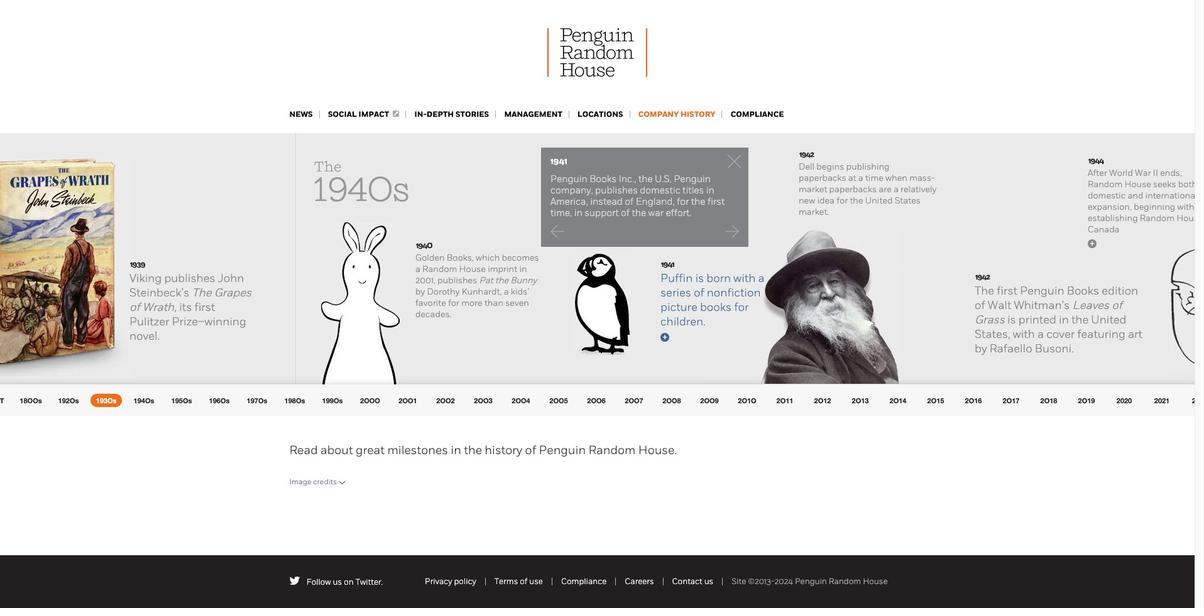 Task type: locate. For each thing, give the bounding box(es) containing it.
0 horizontal spatial united
[[866, 196, 893, 206]]

1 vertical spatial is
[[1008, 313, 1016, 327]]

by down 2001,
[[416, 287, 425, 297]]

seeks
[[1154, 179, 1177, 190]]

the
[[314, 158, 342, 175], [975, 284, 995, 298], [192, 286, 212, 300]]

1941 up puffin
[[661, 260, 674, 270]]

establishing
[[1088, 213, 1138, 224]]

milestones
[[388, 443, 448, 458]]

1 horizontal spatial war
[[649, 207, 664, 218]]

random
[[1088, 179, 1123, 190], [1140, 213, 1175, 224], [423, 264, 457, 275], [589, 443, 636, 458], [829, 577, 861, 586]]

0 vertical spatial is
[[696, 272, 704, 285]]

domestic inside penguin books inc., the u.s. penguin company, publishes domestic titles in america, instead of england, for the first time, in support of the war effort.
[[640, 185, 681, 196]]

image credits
[[290, 478, 337, 487]]

1941 puffin is born with a series of nonfiction picture books for children. +
[[661, 260, 765, 341]]

is printed in the united states, with a cover featuring art by rafaello busoni.
[[975, 313, 1143, 356]]

with down international
[[1178, 202, 1195, 212]]

england, inside penguin books inc., the u.s. penguin company, publishes domestic titles in america, instead of england, for the first time, in support of the war effort.
[[636, 196, 675, 207]]

+ down canada
[[1090, 239, 1095, 248]]

1942 up walt
[[976, 272, 990, 282]]

first inside penguin books inc., the u.s. penguin company, publishes domestic titles in america, instead of england, for the first time, in support of the war effort.
[[708, 196, 725, 207]]

with inside 1941 puffin is born with a series of nonfiction picture books for children. +
[[734, 272, 756, 285]]

states,
[[975, 328, 1011, 341]]

than
[[485, 298, 504, 309]]

0 horizontal spatial the
[[192, 286, 212, 300]]

effort. inside penguin books inc., the u.s. penguin company, publishes domestic titles in america, instead of england, for the first time, in support of the war effort.
[[666, 207, 692, 218]]

first inside its first pulitzer prize–winning novel.
[[195, 301, 215, 314]]

the for 194os
[[314, 158, 342, 175]]

0 horizontal spatial +
[[663, 333, 667, 341]]

follow us on twitter.
[[307, 578, 383, 587]]

compliance link
[[731, 109, 784, 119], [561, 577, 607, 586]]

1941 down management
[[555, 162, 568, 172]]

paperbacks down begins
[[799, 173, 847, 184]]

site
[[732, 577, 746, 586]]

1942 up dell
[[800, 150, 814, 160]]

its
[[179, 301, 192, 314]]

cover
[[1047, 328, 1075, 341]]

0 vertical spatial compliance
[[731, 109, 784, 119]]

novel.
[[130, 329, 160, 343]]

1 horizontal spatial by
[[975, 342, 987, 356]]

1 horizontal spatial with
[[1013, 328, 1035, 341]]

stories
[[456, 109, 489, 119]]

the up prize–winning
[[192, 286, 212, 300]]

0 horizontal spatial time,
[[551, 207, 572, 218]]

1 horizontal spatial 194os
[[314, 170, 409, 210]]

1 vertical spatial compliance
[[561, 577, 607, 586]]

2 horizontal spatial the
[[975, 284, 995, 298]]

in
[[706, 185, 715, 196], [699, 185, 707, 196], [574, 207, 583, 218], [554, 208, 562, 219], [520, 264, 527, 275], [1059, 313, 1069, 327], [451, 443, 461, 458]]

a up nonfiction
[[758, 272, 765, 285]]

both
[[1179, 179, 1198, 190]]

world
[[1110, 168, 1133, 179]]

2 instead from the top
[[591, 197, 621, 207]]

leaves of grass
[[975, 299, 1123, 327]]

company
[[639, 109, 679, 119]]

pat the bunny by dorothy kunhardt, a kids' favorite for more than seven decades.
[[416, 275, 537, 320]]

compliance for the bottom compliance link
[[561, 577, 607, 586]]

for inside pat the bunny by dorothy kunhardt, a kids' favorite for more than seven decades.
[[448, 298, 460, 309]]

with up rafaello
[[1013, 328, 1035, 341]]

paperbacks down at
[[830, 184, 877, 195]]

instead
[[590, 196, 623, 207], [591, 197, 621, 207]]

2oo4
[[512, 397, 530, 405]]

1 vertical spatial united
[[1092, 313, 1127, 327]]

2oo5
[[550, 397, 568, 405]]

random inside 194o golden books, which becomes a random house imprint in 2001, publishes
[[423, 264, 457, 275]]

0 horizontal spatial compliance
[[561, 577, 607, 586]]

in inside 194o golden books, which becomes a random house imprint in 2001, publishes
[[520, 264, 527, 275]]

privacy policy link
[[425, 577, 476, 586]]

a inside pat the bunny by dorothy kunhardt, a kids' favorite for more than seven decades.
[[504, 287, 509, 297]]

0 horizontal spatial war
[[623, 208, 637, 219]]

+ inside '1944 after world war ii ends, random house seeks both domestic and international expansion, beginning with establishing random house canada +'
[[1090, 239, 1095, 248]]

0 vertical spatial by
[[416, 287, 425, 297]]

a left 'kids''
[[504, 287, 509, 297]]

idea
[[818, 196, 835, 206]]

1941 down management link
[[551, 156, 568, 166]]

rafaello
[[990, 342, 1033, 356]]

the
[[639, 173, 653, 185], [636, 174, 649, 185], [850, 196, 864, 206], [691, 196, 706, 207], [685, 197, 699, 207], [632, 207, 646, 218], [608, 208, 621, 219], [495, 275, 509, 286], [1072, 313, 1089, 327], [464, 443, 482, 458]]

twitter.
[[356, 578, 383, 587]]

compliance
[[731, 109, 784, 119], [561, 577, 607, 586]]

leaves
[[1073, 299, 1110, 312]]

great
[[356, 443, 385, 458]]

about
[[321, 443, 353, 458]]

0 vertical spatial united
[[866, 196, 893, 206]]

first inside 1941 penguin books inc., the u.s. penguin company, publishes domestic titles in america, instead of england, for the first time, in support of the war effort.
[[701, 197, 717, 207]]

the up walt
[[975, 284, 995, 298]]

1 instead from the top
[[590, 196, 623, 207]]

1942 inside 1942 dell begins publishing paperbacks at a time when mass- market paperbacks are a relatively new idea for the united states market.
[[800, 150, 814, 160]]

2 vertical spatial with
[[1013, 328, 1035, 341]]

america, inside 1941 penguin books inc., the u.s. penguin company, publishes domestic titles in america, instead of england, for the first time, in support of the war effort.
[[554, 197, 589, 207]]

with up nonfiction
[[734, 272, 756, 285]]

of inside 1941 puffin is born with a series of nonfiction picture books for children. +
[[694, 286, 705, 300]]

2oo9
[[701, 397, 719, 405]]

house inside 194o golden books, which becomes a random house imprint in 2001, publishes
[[459, 264, 486, 275]]

1 horizontal spatial +
[[1090, 239, 1095, 248]]

1 horizontal spatial compliance
[[731, 109, 784, 119]]

1 vertical spatial +
[[663, 333, 667, 341]]

is left born
[[696, 272, 704, 285]]

series
[[661, 286, 691, 300]]

the 194os
[[314, 158, 409, 210]]

0 horizontal spatial 194os
[[134, 397, 154, 405]]

the inside 1942 dell begins publishing paperbacks at a time when mass- market paperbacks are a relatively new idea for the united states market.
[[850, 196, 864, 206]]

with inside is printed in the united states, with a cover featuring art by rafaello busoni.
[[1013, 328, 1035, 341]]

the inside the grapes of wrath,
[[192, 286, 212, 300]]

1942
[[800, 150, 814, 160], [976, 272, 990, 282]]

time
[[866, 173, 884, 184]]

books
[[590, 173, 617, 185], [590, 174, 616, 185], [1067, 284, 1100, 298]]

+ inside 1941 puffin is born with a series of nonfiction picture books for children. +
[[663, 333, 667, 341]]

follow
[[307, 578, 331, 587]]

0 horizontal spatial effort.
[[639, 208, 664, 219]]

is inside is printed in the united states, with a cover featuring art by rafaello busoni.
[[1008, 313, 1016, 327]]

titles inside penguin books inc., the u.s. penguin company, publishes domestic titles in america, instead of england, for the first time, in support of the war effort.
[[683, 185, 704, 196]]

0 horizontal spatial us
[[333, 578, 342, 587]]

support inside 1941 penguin books inc., the u.s. penguin company, publishes domestic titles in america, instead of england, for the first time, in support of the war effort.
[[564, 208, 595, 219]]

the inside the first penguin books edition of walt whitman's
[[975, 284, 995, 298]]

privacy
[[425, 577, 452, 586]]

1939
[[130, 260, 145, 270]]

company, inside penguin books inc., the u.s. penguin company, publishes domestic titles in america, instead of england, for the first time, in support of the war effort.
[[551, 185, 593, 196]]

paperbacks
[[799, 173, 847, 184], [830, 184, 877, 195]]

1 vertical spatial paperbacks
[[830, 184, 877, 195]]

war
[[649, 207, 664, 218], [623, 208, 637, 219]]

is down walt
[[1008, 313, 1016, 327]]

the down social
[[314, 158, 342, 175]]

1 vertical spatial by
[[975, 342, 987, 356]]

publishes inside 194o golden books, which becomes a random house imprint in 2001, publishes
[[438, 275, 477, 286]]

2o11
[[777, 397, 794, 405]]

penguin
[[551, 173, 588, 185], [674, 173, 711, 185], [554, 174, 588, 185], [669, 174, 704, 185], [1020, 284, 1065, 298], [539, 443, 586, 458], [795, 577, 827, 586]]

0 vertical spatial +
[[1090, 239, 1095, 248]]

1941 inside 1941 penguin books inc., the u.s. penguin company, publishes domestic titles in america, instead of england, for the first time, in support of the war effort.
[[555, 162, 568, 172]]

united up featuring
[[1092, 313, 1127, 327]]

0 horizontal spatial history
[[485, 443, 523, 458]]

domestic
[[640, 185, 681, 196], [637, 185, 675, 196], [1088, 190, 1126, 201]]

viking
[[130, 272, 162, 285]]

1 horizontal spatial is
[[1008, 313, 1016, 327]]

inc.,
[[619, 173, 637, 185], [618, 174, 634, 185]]

books inside penguin books inc., the u.s. penguin company, publishes domestic titles in america, instead of england, for the first time, in support of the war effort.
[[590, 173, 617, 185]]

inc., inside penguin books inc., the u.s. penguin company, publishes domestic titles in america, instead of england, for the first time, in support of the war effort.
[[619, 173, 637, 185]]

effort.
[[666, 207, 692, 218], [639, 208, 664, 219]]

dorothy
[[427, 287, 460, 297]]

1941 penguin books inc., the u.s. penguin company, publishes domestic titles in america, instead of england, for the first time, in support of the war effort.
[[554, 162, 739, 219]]

2o16
[[965, 397, 982, 405]]

policy
[[454, 577, 476, 586]]

1 horizontal spatial us
[[705, 577, 714, 586]]

us right "contact"
[[705, 577, 714, 586]]

time,
[[719, 197, 739, 207], [551, 207, 572, 218]]

random down beginning
[[1140, 213, 1175, 224]]

2001,
[[416, 275, 436, 286]]

puffin
[[661, 272, 693, 285]]

by
[[416, 287, 425, 297], [975, 342, 987, 356]]

company history
[[639, 109, 716, 119]]

2o18
[[1041, 397, 1058, 405]]

1941 for penguin
[[555, 162, 568, 172]]

u.s. inside 1941 penguin books inc., the u.s. penguin company, publishes domestic titles in america, instead of england, for the first time, in support of the war effort.
[[651, 174, 667, 185]]

1 horizontal spatial the
[[314, 158, 342, 175]]

by down states,
[[975, 342, 987, 356]]

1 horizontal spatial time,
[[719, 197, 739, 207]]

compliance for compliance link to the right
[[731, 109, 784, 119]]

effort. inside 1941 penguin books inc., the u.s. penguin company, publishes domestic titles in america, instead of england, for the first time, in support of the war effort.
[[639, 208, 664, 219]]

of inside the grapes of wrath,
[[130, 301, 140, 314]]

international
[[1146, 190, 1198, 201]]

united inside is printed in the united states, with a cover featuring art by rafaello busoni.
[[1092, 313, 1127, 327]]

1 horizontal spatial effort.
[[666, 207, 692, 218]]

the inside the 194os
[[314, 158, 342, 175]]

1 horizontal spatial history
[[681, 109, 716, 119]]

on
[[344, 578, 354, 587]]

by inside is printed in the united states, with a cover featuring art by rafaello busoni.
[[975, 342, 987, 356]]

us left the on
[[333, 578, 342, 587]]

a up 2001,
[[416, 264, 421, 275]]

england,
[[636, 196, 675, 207], [634, 197, 670, 207]]

2oo1
[[399, 397, 417, 405]]

0 horizontal spatial 1942
[[800, 150, 814, 160]]

0 horizontal spatial is
[[696, 272, 704, 285]]

when
[[886, 173, 908, 184]]

in-
[[415, 109, 427, 119]]

0 vertical spatial with
[[1178, 202, 1195, 212]]

management link
[[504, 109, 563, 119]]

publishes inside 1941 penguin books inc., the u.s. penguin company, publishes domestic titles in america, instead of england, for the first time, in support of the war effort.
[[596, 185, 635, 196]]

u.s. inside penguin books inc., the u.s. penguin company, publishes domestic titles in america, instead of england, for the first time, in support of the war effort.
[[655, 173, 672, 185]]

domestic inside 1941 penguin books inc., the u.s. penguin company, publishes domestic titles in america, instead of england, for the first time, in support of the war effort.
[[637, 185, 675, 196]]

for inside 1941 puffin is born with a series of nonfiction picture books for children. +
[[734, 301, 749, 314]]

1 horizontal spatial united
[[1092, 313, 1127, 327]]

the for grapes
[[192, 286, 212, 300]]

nonfiction
[[707, 286, 761, 300]]

0 vertical spatial 1942
[[800, 150, 814, 160]]

194o
[[416, 241, 432, 251]]

1 vertical spatial 1942
[[976, 272, 990, 282]]

1 vertical spatial history
[[485, 443, 523, 458]]

the inside is printed in the united states, with a cover featuring art by rafaello busoni.
[[1072, 313, 1089, 327]]

1941 inside 1941 puffin is born with a series of nonfiction picture books for children. +
[[661, 260, 674, 270]]

history down 2oo4
[[485, 443, 523, 458]]

1 vertical spatial with
[[734, 272, 756, 285]]

1 horizontal spatial compliance link
[[731, 109, 784, 119]]

a down printed at the right of page
[[1038, 328, 1044, 341]]

war
[[1135, 168, 1152, 179]]

0 vertical spatial compliance link
[[731, 109, 784, 119]]

united down are
[[866, 196, 893, 206]]

for
[[837, 196, 848, 206], [677, 196, 689, 207], [672, 197, 683, 207], [448, 298, 460, 309], [734, 301, 749, 314]]

war inside 1941 penguin books inc., the u.s. penguin company, publishes domestic titles in america, instead of england, for the first time, in support of the war effort.
[[623, 208, 637, 219]]

+ down the children.
[[663, 333, 667, 341]]

2oo7
[[625, 397, 644, 405]]

time, inside 1941 penguin books inc., the u.s. penguin company, publishes domestic titles in america, instead of england, for the first time, in support of the war effort.
[[719, 197, 739, 207]]

history right 'company'
[[681, 109, 716, 119]]

+
[[1090, 239, 1095, 248], [663, 333, 667, 341]]

books inside the first penguin books edition of walt whitman's
[[1067, 284, 1100, 298]]

us
[[705, 577, 714, 586], [333, 578, 342, 587]]

penguin random house image
[[548, 28, 648, 77]]

social impact
[[328, 109, 389, 119]]

at
[[849, 173, 857, 184]]

random down golden
[[423, 264, 457, 275]]

penguin inside the first penguin books edition of walt whitman's
[[1020, 284, 1065, 298]]

0 horizontal spatial by
[[416, 287, 425, 297]]

0 horizontal spatial compliance link
[[561, 577, 607, 586]]

1 vertical spatial 194os
[[134, 397, 154, 405]]

1 horizontal spatial 1942
[[976, 272, 990, 282]]

house.
[[639, 443, 677, 458]]

publishes inside penguin books inc., the u.s. penguin company, publishes domestic titles in america, instead of england, for the first time, in support of the war effort.
[[595, 185, 638, 196]]

2 horizontal spatial with
[[1178, 202, 1195, 212]]

0 horizontal spatial with
[[734, 272, 756, 285]]

terms of use link
[[495, 577, 543, 586]]

states
[[895, 196, 921, 206]]



Task type: vqa. For each thing, say whether or not it's contained in the screenshot.
the bottom the 194Os
yes



Task type: describe. For each thing, give the bounding box(es) containing it.
random right the 2024
[[829, 577, 861, 586]]

art
[[1128, 328, 1143, 341]]

grapes
[[214, 286, 252, 300]]

in inside is printed in the united states, with a cover featuring art by rafaello busoni.
[[1059, 313, 1069, 327]]

us for contact
[[705, 577, 714, 586]]

time, inside penguin books inc., the u.s. penguin company, publishes domestic titles in america, instead of england, for the first time, in support of the war effort.
[[551, 207, 572, 218]]

read
[[290, 443, 318, 458]]

a inside 194o golden books, which becomes a random house imprint in 2001, publishes
[[416, 264, 421, 275]]

company, inside 1941 penguin books inc., the u.s. penguin company, publishes domestic titles in america, instead of england, for the first time, in support of the war effort.
[[554, 185, 594, 196]]

for inside 1942 dell begins publishing paperbacks at a time when mass- market paperbacks are a relatively new idea for the united states market.
[[837, 196, 848, 206]]

is inside 1941 puffin is born with a series of nonfiction picture books for children. +
[[696, 272, 704, 285]]

1 vertical spatial compliance link
[[561, 577, 607, 586]]

featuring
[[1078, 328, 1126, 341]]

first inside the first penguin books edition of walt whitman's
[[997, 284, 1018, 298]]

market.
[[799, 207, 829, 218]]

depth
[[427, 109, 454, 119]]

news
[[290, 109, 313, 119]]

books inside 1941 penguin books inc., the u.s. penguin company, publishes domestic titles in america, instead of england, for the first time, in support of the war effort.
[[590, 174, 616, 185]]

publishes inside viking publishes john steinbeck's
[[164, 272, 215, 285]]

2o19
[[1079, 397, 1095, 405]]

inc., inside 1941 penguin books inc., the u.s. penguin company, publishes domestic titles in america, instead of england, for the first time, in support of the war effort.
[[618, 174, 634, 185]]

new
[[799, 196, 816, 206]]

for inside 1941 penguin books inc., the u.s. penguin company, publishes domestic titles in america, instead of england, for the first time, in support of the war effort.
[[672, 197, 683, 207]]

domestic inside '1944 after world war ii ends, random house seeks both domestic and international expansion, beginning with establishing random house canada +'
[[1088, 190, 1126, 201]]

expansion,
[[1088, 202, 1132, 212]]

the for first
[[975, 284, 995, 298]]

2o1o
[[738, 397, 757, 405]]

196os
[[209, 397, 230, 405]]

kunhardt,
[[462, 287, 502, 297]]

1941 for puffin
[[661, 260, 674, 270]]

©2013-
[[748, 577, 775, 586]]

0 vertical spatial 194os
[[314, 170, 409, 210]]

198os
[[285, 397, 305, 405]]

in-depth stories
[[415, 109, 489, 119]]

england, inside 1941 penguin books inc., the u.s. penguin company, publishes domestic titles in america, instead of england, for the first time, in support of the war effort.
[[634, 197, 670, 207]]

more
[[462, 298, 483, 309]]

edition
[[1102, 284, 1139, 298]]

1944 after world war ii ends, random house seeks both domestic and international expansion, beginning with establishing random house canada +
[[1088, 156, 1204, 248]]

grass
[[975, 313, 1005, 327]]

contact us
[[672, 577, 714, 586]]

2021
[[1155, 397, 1170, 405]]

after
[[1088, 168, 1108, 179]]

0 vertical spatial paperbacks
[[799, 173, 847, 184]]

random left house.
[[589, 443, 636, 458]]

and
[[1128, 190, 1144, 201]]

the first penguin books edition of walt whitman's
[[975, 284, 1139, 312]]

image
[[290, 478, 311, 487]]

careers
[[625, 577, 654, 586]]

children.
[[661, 315, 706, 329]]

2020
[[1117, 397, 1132, 405]]

193os
[[96, 397, 117, 405]]

of inside leaves of grass
[[1112, 299, 1123, 312]]

2022
[[1192, 397, 1205, 405]]

seven
[[506, 298, 529, 309]]

2oo3
[[474, 397, 493, 405]]

by inside pat the bunny by dorothy kunhardt, a kids' favorite for more than seven decades.
[[416, 287, 425, 297]]

instead inside 1941 penguin books inc., the u.s. penguin company, publishes domestic titles in america, instead of england, for the first time, in support of the war effort.
[[591, 197, 621, 207]]

golden
[[416, 253, 445, 263]]

use
[[530, 577, 543, 586]]

0 vertical spatial history
[[681, 109, 716, 119]]

199os
[[322, 397, 343, 405]]

contact us link
[[672, 577, 714, 586]]

support inside penguin books inc., the u.s. penguin company, publishes domestic titles in america, instead of england, for the first time, in support of the war effort.
[[585, 207, 619, 218]]

careers link
[[625, 577, 654, 586]]

are
[[879, 184, 892, 195]]

walt
[[988, 299, 1012, 312]]

locations link
[[578, 109, 623, 119]]

195os
[[171, 397, 192, 405]]

books
[[700, 301, 732, 314]]

2o14
[[890, 397, 907, 405]]

ii
[[1154, 168, 1159, 179]]

market
[[799, 184, 828, 195]]

pulitzer
[[130, 315, 169, 329]]

kids'
[[511, 287, 529, 297]]

steinbeck's
[[130, 286, 189, 300]]

relatively
[[901, 184, 937, 195]]

united inside 1942 dell begins publishing paperbacks at a time when mass- market paperbacks are a relatively new idea for the united states market.
[[866, 196, 893, 206]]

a inside 1941 puffin is born with a series of nonfiction picture books for children. +
[[758, 272, 765, 285]]

dell
[[799, 162, 815, 172]]

favorite
[[416, 298, 446, 309]]

pat
[[479, 275, 493, 286]]

becomes
[[502, 253, 539, 263]]

viking publishes john steinbeck's
[[130, 272, 244, 300]]

war inside penguin books inc., the u.s. penguin company, publishes domestic titles in america, instead of england, for the first time, in support of the war effort.
[[649, 207, 664, 218]]

company history link
[[639, 109, 716, 119]]

2o15
[[928, 397, 945, 405]]

whitman's
[[1014, 299, 1070, 312]]

random down after
[[1088, 179, 1123, 190]]

a inside is printed in the united states, with a cover featuring art by rafaello busoni.
[[1038, 328, 1044, 341]]

1942 for 1942 dell begins publishing paperbacks at a time when mass- market paperbacks are a relatively new idea for the united states market.
[[800, 150, 814, 160]]

197os
[[247, 397, 267, 405]]

the inside pat the bunny by dorothy kunhardt, a kids' favorite for more than seven decades.
[[495, 275, 509, 286]]

of inside the first penguin books edition of walt whitman's
[[975, 299, 986, 312]]

the grapes of wrath,
[[130, 286, 252, 314]]

2oo6
[[587, 397, 606, 405]]

america, inside penguin books inc., the u.s. penguin company, publishes domestic titles in america, instead of england, for the first time, in support of the war effort.
[[551, 196, 588, 207]]

credits
[[313, 478, 337, 487]]

born
[[707, 272, 731, 285]]

a right at
[[859, 173, 864, 184]]

books,
[[447, 253, 474, 263]]

a right are
[[894, 184, 899, 195]]

for inside penguin books inc., the u.s. penguin company, publishes domestic titles in america, instead of england, for the first time, in support of the war effort.
[[677, 196, 689, 207]]

management
[[504, 109, 563, 119]]

us for follow
[[333, 578, 342, 587]]

with inside '1944 after world war ii ends, random house seeks both domestic and international expansion, beginning with establishing random house canada +'
[[1178, 202, 1195, 212]]

decades.
[[416, 309, 452, 320]]

privacy policy
[[425, 577, 476, 586]]

bunny
[[511, 275, 537, 286]]

instead inside penguin books inc., the u.s. penguin company, publishes domestic titles in america, instead of england, for the first time, in support of the war effort.
[[590, 196, 623, 207]]

in-depth stories link
[[415, 109, 489, 119]]

18oos
[[20, 397, 42, 405]]

titles inside 1941 penguin books inc., the u.s. penguin company, publishes domestic titles in america, instead of england, for the first time, in support of the war effort.
[[677, 185, 697, 196]]

1942 for 1942
[[976, 272, 990, 282]]

192os
[[58, 397, 79, 405]]

site ©2013-2024 penguin random house
[[732, 577, 888, 586]]



